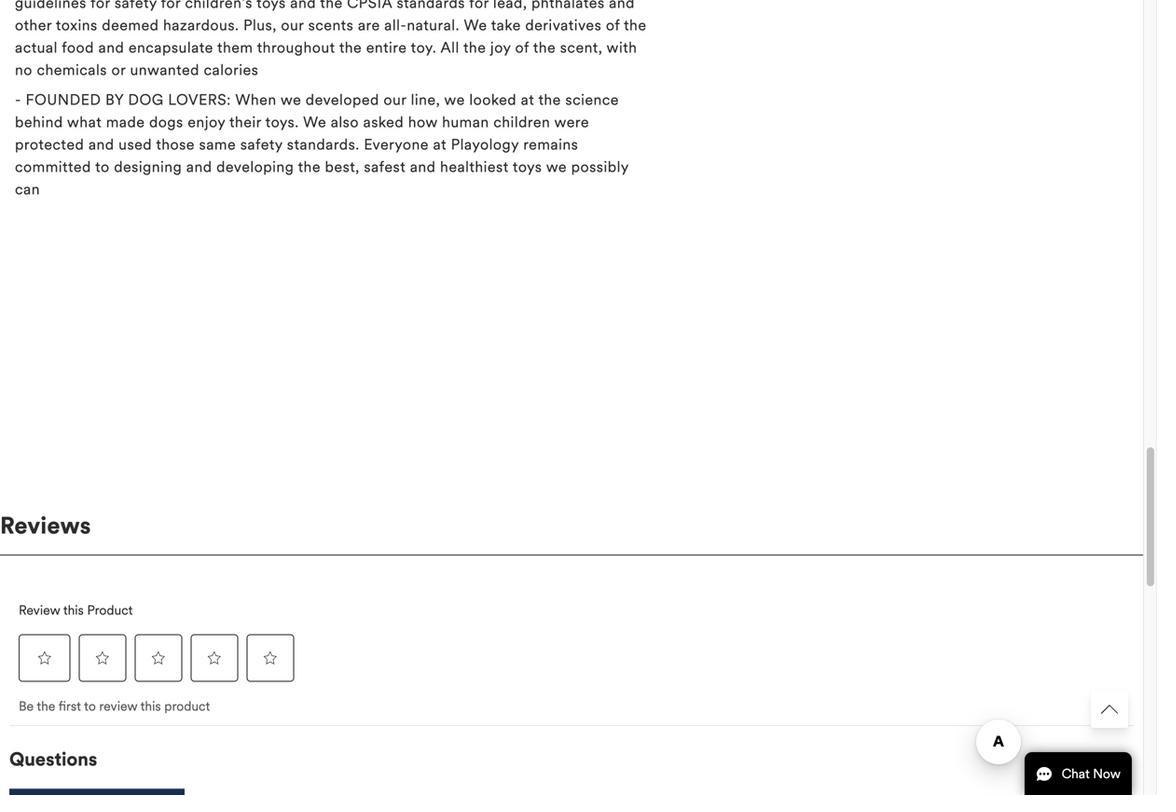 Task type: locate. For each thing, give the bounding box(es) containing it.
review this product
[[19, 602, 133, 619]]

committed
[[15, 158, 91, 176]]

this
[[63, 602, 84, 619], [141, 698, 161, 715]]

can
[[15, 180, 40, 199]]

the
[[539, 91, 561, 109], [298, 158, 321, 176], [37, 698, 55, 715]]

0 horizontal spatial the
[[37, 698, 55, 715]]

1 horizontal spatial we
[[444, 91, 465, 109]]

best,
[[325, 158, 360, 176]]

0 horizontal spatial and
[[88, 135, 114, 154]]

looked
[[469, 91, 517, 109]]

the down standards.
[[298, 158, 321, 176]]

standards.
[[287, 135, 360, 154]]

designing
[[114, 158, 182, 176]]

1 horizontal spatial this
[[141, 698, 161, 715]]

children
[[494, 113, 551, 132]]

2 vertical spatial the
[[37, 698, 55, 715]]

1 vertical spatial to
[[84, 698, 96, 715]]

0 horizontal spatial we
[[281, 91, 301, 109]]

this right the review
[[63, 602, 84, 619]]

at down how
[[433, 135, 447, 154]]

2 horizontal spatial the
[[539, 91, 561, 109]]

made
[[106, 113, 145, 132]]

be
[[19, 698, 34, 715]]

line,
[[411, 91, 440, 109]]

0 vertical spatial this
[[63, 602, 84, 619]]

1 horizontal spatial the
[[298, 158, 321, 176]]

1 horizontal spatial and
[[186, 158, 212, 176]]

0 vertical spatial at
[[521, 91, 535, 109]]

human
[[442, 113, 489, 132]]

toys.
[[265, 113, 299, 132]]

1 vertical spatial this
[[141, 698, 161, 715]]

enjoy
[[188, 113, 225, 132]]

at up the children
[[521, 91, 535, 109]]

this right review
[[141, 698, 161, 715]]

the right the be
[[37, 698, 55, 715]]

and down same
[[186, 158, 212, 176]]

dog
[[128, 91, 164, 109]]

the up were
[[539, 91, 561, 109]]

everyone
[[364, 135, 429, 154]]

1 vertical spatial the
[[298, 158, 321, 176]]

were
[[554, 113, 589, 132]]

we
[[281, 91, 301, 109], [444, 91, 465, 109], [546, 158, 567, 176]]

founded
[[26, 91, 101, 109]]

we
[[303, 113, 327, 132]]

we up human
[[444, 91, 465, 109]]

behind
[[15, 113, 63, 132]]

1 horizontal spatial at
[[521, 91, 535, 109]]

and down the what
[[88, 135, 114, 154]]

safety
[[240, 135, 283, 154]]

to left the designing
[[95, 158, 110, 176]]

possibly
[[571, 158, 629, 176]]

also
[[331, 113, 359, 132]]

we up toys.
[[281, 91, 301, 109]]

to right first
[[84, 698, 96, 715]]

we down "remains" at the left top of the page
[[546, 158, 567, 176]]

0 vertical spatial the
[[539, 91, 561, 109]]

toys
[[513, 158, 542, 176]]

and down everyone
[[410, 158, 436, 176]]

0 horizontal spatial this
[[63, 602, 84, 619]]

to inside founded by dog lovers: when we developed our line, we looked at the science behind what made dogs enjoy their toys. we also asked how human children were protected and used those same safety standards. everyone at playology remains committed to designing and developing the best, safest and healthiest toys we possibly can
[[95, 158, 110, 176]]

1 vertical spatial at
[[433, 135, 447, 154]]

at
[[521, 91, 535, 109], [433, 135, 447, 154]]

our
[[384, 91, 407, 109]]

0 vertical spatial to
[[95, 158, 110, 176]]

when
[[235, 91, 277, 109]]

to
[[95, 158, 110, 176], [84, 698, 96, 715]]

playology
[[451, 135, 519, 154]]

and
[[88, 135, 114, 154], [186, 158, 212, 176], [410, 158, 436, 176]]



Task type: describe. For each thing, give the bounding box(es) containing it.
rating is 0 (out of 5 stars). group
[[19, 630, 298, 686]]

dogs
[[149, 113, 183, 132]]

developing
[[217, 158, 294, 176]]

how
[[408, 113, 438, 132]]

founded by dog lovers: when we developed our line, we looked at the science behind what made dogs enjoy their toys. we also asked how human children were protected and used those same safety standards. everyone at playology remains committed to designing and developing the best, safest and healthiest toys we possibly can
[[15, 91, 629, 199]]

-
[[15, 91, 26, 109]]

0 horizontal spatial at
[[433, 135, 447, 154]]

remains
[[523, 135, 579, 154]]

asked
[[363, 113, 404, 132]]

review
[[19, 602, 60, 619]]

be the first to review this product
[[19, 698, 210, 715]]

product
[[87, 602, 133, 619]]

first
[[58, 698, 81, 715]]

safest
[[364, 158, 406, 176]]

product
[[164, 698, 210, 715]]

what
[[67, 113, 102, 132]]

2 horizontal spatial and
[[410, 158, 436, 176]]

their
[[229, 113, 262, 132]]

developed
[[306, 91, 379, 109]]

protected
[[15, 135, 84, 154]]

science
[[566, 91, 619, 109]]

questions
[[9, 748, 97, 771]]

lovers:
[[168, 91, 231, 109]]

2 horizontal spatial we
[[546, 158, 567, 176]]

styled arrow button link
[[1091, 691, 1129, 728]]

review
[[99, 698, 137, 715]]

reviews
[[0, 512, 91, 541]]

same
[[199, 135, 236, 154]]

healthiest
[[440, 158, 509, 176]]

those
[[156, 135, 195, 154]]

by
[[105, 91, 124, 109]]

scroll to top image
[[1101, 701, 1118, 718]]

used
[[119, 135, 152, 154]]



Task type: vqa. For each thing, say whether or not it's contained in the screenshot.
we to the left
yes



